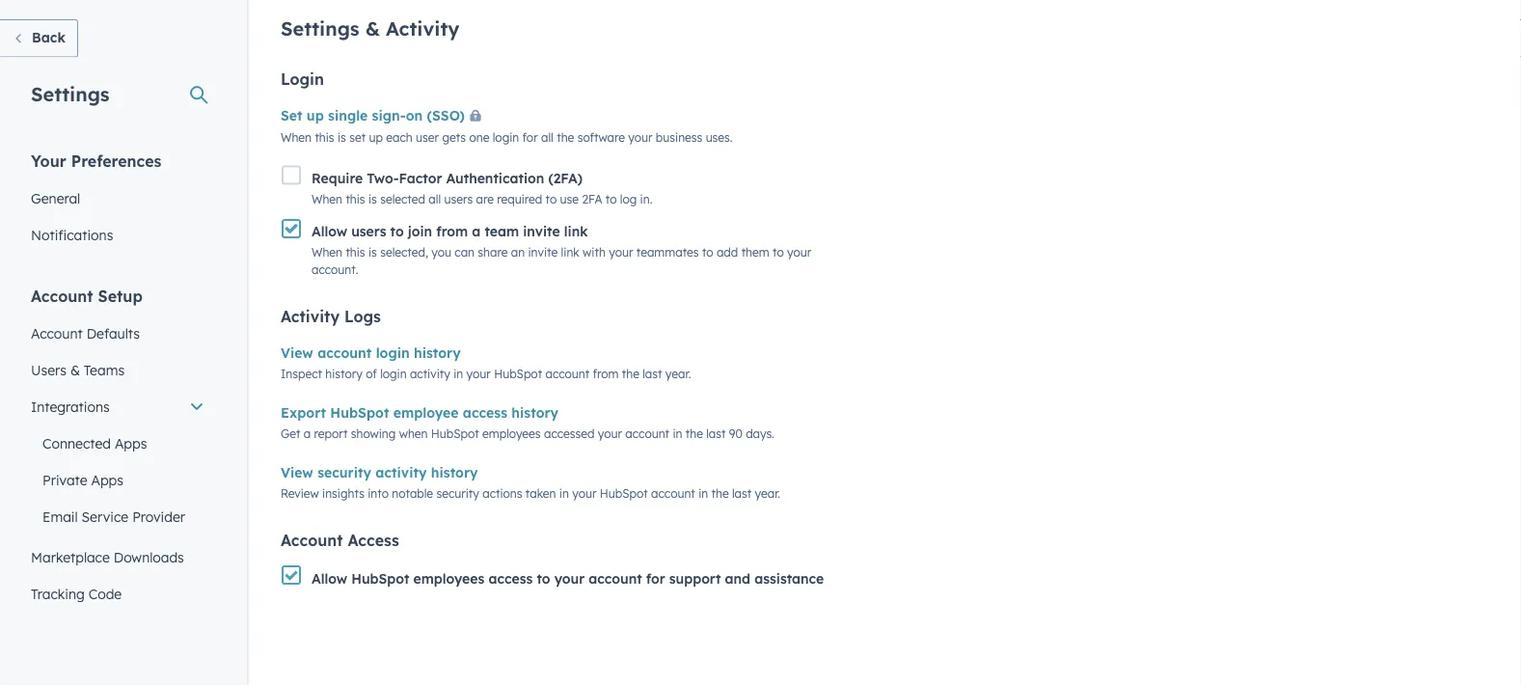 Task type: locate. For each thing, give the bounding box(es) containing it.
1 horizontal spatial a
[[472, 224, 481, 240]]

hubspot
[[494, 367, 542, 381], [330, 405, 389, 422], [431, 427, 479, 441], [600, 487, 648, 501], [351, 570, 410, 587]]

0 vertical spatial up
[[307, 108, 324, 125]]

employees inside export hubspot employee access history get a report showing when hubspot employees accessed your account in the last 90 days.
[[483, 427, 541, 441]]

year. inside the view account login history inspect history of login activity in your hubspot account from the last year.
[[666, 367, 691, 381]]

to up selected, at the top of the page
[[390, 224, 404, 240]]

notable
[[392, 487, 433, 501]]

when this is set up each user gets one login for all the software your business uses.
[[281, 131, 733, 145]]

security left actions
[[437, 487, 480, 501]]

this down single
[[315, 131, 335, 145]]

1 vertical spatial when
[[312, 192, 343, 206]]

1 vertical spatial invite
[[528, 245, 558, 260]]

selected,
[[380, 245, 428, 260]]

account right accessed
[[626, 427, 670, 441]]

for right one
[[523, 131, 538, 145]]

you
[[432, 245, 452, 260]]

from up accessed
[[593, 367, 619, 381]]

last inside the view account login history inspect history of login activity in your hubspot account from the last year.
[[643, 367, 663, 381]]

1 horizontal spatial activity
[[386, 17, 460, 41]]

employee
[[393, 405, 459, 422]]

1 vertical spatial up
[[369, 131, 383, 145]]

allow
[[312, 224, 347, 240], [312, 570, 347, 587]]

login up 'of'
[[376, 345, 410, 362]]

access down actions
[[489, 570, 533, 587]]

0 vertical spatial a
[[472, 224, 481, 240]]

this up account.
[[346, 245, 365, 260]]

0 vertical spatial from
[[436, 224, 468, 240]]

general
[[31, 190, 80, 207]]

your left business
[[629, 131, 653, 145]]

2 allow from the top
[[312, 570, 347, 587]]

view for view account login history
[[281, 345, 314, 362]]

access down the view account login history inspect history of login activity in your hubspot account from the last year.
[[463, 405, 508, 422]]

the
[[557, 131, 575, 145], [622, 367, 640, 381], [686, 427, 703, 441], [712, 487, 729, 501]]

history up accessed
[[512, 405, 559, 422]]

allow down account access
[[312, 570, 347, 587]]

use
[[560, 192, 579, 206]]

view inside view security activity history review insights into notable security actions taken in your hubspot account in the last year.
[[281, 465, 314, 482]]

hubspot up showing at bottom left
[[330, 405, 389, 422]]

in up support
[[699, 487, 709, 501]]

security up insights
[[318, 465, 372, 482]]

year. inside view security activity history review insights into notable security actions taken in your hubspot account in the last year.
[[755, 487, 781, 501]]

a inside export hubspot employee access history get a report showing when hubspot employees accessed your account in the last 90 days.
[[304, 427, 311, 441]]

year.
[[666, 367, 691, 381], [755, 487, 781, 501]]

inspect
[[281, 367, 322, 381]]

1 vertical spatial allow
[[312, 570, 347, 587]]

login right one
[[493, 131, 519, 145]]

0 horizontal spatial &
[[70, 361, 80, 378]]

is down two-
[[369, 192, 377, 206]]

teammates
[[637, 245, 699, 260]]

to left add
[[703, 245, 714, 260]]

0 vertical spatial this
[[315, 131, 335, 145]]

2 vertical spatial when
[[312, 245, 343, 260]]

integrations
[[31, 398, 110, 415]]

account inside view security activity history review insights into notable security actions taken in your hubspot account in the last year.
[[652, 487, 696, 501]]

is
[[338, 131, 346, 145], [369, 192, 377, 206], [369, 245, 377, 260]]

users
[[444, 192, 473, 206], [351, 224, 387, 240]]

notifications
[[31, 226, 113, 243]]

2 vertical spatial is
[[369, 245, 377, 260]]

a
[[472, 224, 481, 240], [304, 427, 311, 441]]

0 horizontal spatial settings
[[31, 82, 110, 106]]

account
[[31, 286, 93, 305], [31, 325, 83, 342], [281, 531, 343, 551]]

your down "taken"
[[555, 570, 585, 587]]

0 vertical spatial security
[[318, 465, 372, 482]]

employees
[[483, 427, 541, 441], [414, 570, 485, 587]]

allow inside allow users to join from a team invite link when this is selected, you can share an invite link with your teammates to add them to your account.
[[312, 224, 347, 240]]

1 vertical spatial apps
[[91, 471, 124, 488]]

activity left logs
[[281, 308, 340, 327]]

all up (2fa)
[[541, 131, 554, 145]]

2 vertical spatial last
[[733, 487, 752, 501]]

access for history
[[463, 405, 508, 422]]

connected
[[42, 435, 111, 452]]

account setup element
[[19, 285, 216, 685]]

access
[[463, 405, 508, 422], [489, 570, 533, 587]]

to right them
[[773, 245, 784, 260]]

0 vertical spatial users
[[444, 192, 473, 206]]

allow users to join from a team invite link when this is selected, you can share an invite link with your teammates to add them to your account.
[[312, 224, 812, 277]]

with
[[583, 245, 606, 260]]

0 horizontal spatial last
[[643, 367, 663, 381]]

account access
[[281, 531, 399, 551]]

employees up view security activity history review insights into notable security actions taken in your hubspot account in the last year.
[[483, 427, 541, 441]]

1 vertical spatial activity
[[376, 465, 427, 482]]

in inside the view account login history inspect history of login activity in your hubspot account from the last year.
[[454, 367, 463, 381]]

0 vertical spatial account
[[31, 286, 93, 305]]

1 vertical spatial is
[[369, 192, 377, 206]]

is left selected, at the top of the page
[[369, 245, 377, 260]]

last inside view security activity history review insights into notable security actions taken in your hubspot account in the last year.
[[733, 487, 752, 501]]

0 vertical spatial access
[[463, 405, 508, 422]]

view up review
[[281, 465, 314, 482]]

from inside the view account login history inspect history of login activity in your hubspot account from the last year.
[[593, 367, 619, 381]]

to down "taken"
[[537, 570, 551, 587]]

users inside require two-factor authentication (2fa) when this is selected all users are required to use 2fa to log in.
[[444, 192, 473, 206]]

1 vertical spatial users
[[351, 224, 387, 240]]

0 vertical spatial settings
[[281, 17, 360, 41]]

apps down integrations button
[[115, 435, 147, 452]]

all
[[541, 131, 554, 145], [429, 192, 441, 206]]

0 vertical spatial employees
[[483, 427, 541, 441]]

1 horizontal spatial settings
[[281, 17, 360, 41]]

users inside allow users to join from a team invite link when this is selected, you can share an invite link with your teammates to add them to your account.
[[351, 224, 387, 240]]

history up notable at the left of page
[[431, 465, 478, 482]]

for
[[523, 131, 538, 145], [646, 570, 666, 587]]

0 vertical spatial apps
[[115, 435, 147, 452]]

marketplace downloads
[[31, 549, 184, 566]]

1 vertical spatial last
[[707, 427, 726, 441]]

account
[[318, 345, 372, 362], [546, 367, 590, 381], [626, 427, 670, 441], [652, 487, 696, 501], [589, 570, 642, 587]]

export hubspot employee access history button
[[281, 402, 559, 425]]

1 vertical spatial access
[[489, 570, 533, 587]]

last inside export hubspot employee access history get a report showing when hubspot employees accessed your account in the last 90 days.
[[707, 427, 726, 441]]

1 view from the top
[[281, 345, 314, 362]]

1 horizontal spatial security
[[437, 487, 480, 501]]

settings up login at the left top of page
[[281, 17, 360, 41]]

up inside button
[[307, 108, 324, 125]]

review
[[281, 487, 319, 501]]

activity up notable at the left of page
[[376, 465, 427, 482]]

activity
[[410, 367, 451, 381], [376, 465, 427, 482]]

settings
[[281, 17, 360, 41], [31, 82, 110, 106]]

0 vertical spatial view
[[281, 345, 314, 362]]

1 horizontal spatial users
[[444, 192, 473, 206]]

login right 'of'
[[380, 367, 407, 381]]

is left set
[[338, 131, 346, 145]]

0 vertical spatial year.
[[666, 367, 691, 381]]

this down the "require"
[[346, 192, 365, 206]]

allow up account.
[[312, 224, 347, 240]]

your inside view security activity history review insights into notable security actions taken in your hubspot account in the last year.
[[573, 487, 597, 501]]

2 vertical spatial account
[[281, 531, 343, 551]]

access inside export hubspot employee access history get a report showing when hubspot employees accessed your account in the last 90 days.
[[463, 405, 508, 422]]

0 vertical spatial allow
[[312, 224, 347, 240]]

1 vertical spatial a
[[304, 427, 311, 441]]

account for account setup
[[31, 286, 93, 305]]

a up can
[[472, 224, 481, 240]]

&
[[365, 17, 380, 41], [70, 361, 80, 378]]

2 view from the top
[[281, 465, 314, 482]]

1 vertical spatial settings
[[31, 82, 110, 106]]

your right with
[[609, 245, 634, 260]]

when down set
[[281, 131, 312, 145]]

0 horizontal spatial from
[[436, 224, 468, 240]]

activity
[[386, 17, 460, 41], [281, 308, 340, 327]]

taken
[[526, 487, 556, 501]]

history
[[414, 345, 461, 362], [326, 367, 363, 381], [512, 405, 559, 422], [431, 465, 478, 482]]

1 horizontal spatial year.
[[755, 487, 781, 501]]

logs
[[345, 308, 381, 327]]

settings & activity
[[281, 17, 460, 41]]

invite
[[523, 224, 560, 240], [528, 245, 558, 260]]

invite right an
[[528, 245, 558, 260]]

0 vertical spatial &
[[365, 17, 380, 41]]

0 horizontal spatial activity
[[281, 308, 340, 327]]

0 horizontal spatial users
[[351, 224, 387, 240]]

link left with
[[561, 245, 580, 260]]

0 horizontal spatial up
[[307, 108, 324, 125]]

in left 90
[[673, 427, 683, 441]]

history inside export hubspot employee access history get a report showing when hubspot employees accessed your account in the last 90 days.
[[512, 405, 559, 422]]

tracking code
[[31, 585, 122, 602]]

1 vertical spatial from
[[593, 367, 619, 381]]

view up inspect
[[281, 345, 314, 362]]

90
[[729, 427, 743, 441]]

connected apps
[[42, 435, 147, 452]]

& right the users
[[70, 361, 80, 378]]

from up you
[[436, 224, 468, 240]]

0 vertical spatial last
[[643, 367, 663, 381]]

support
[[670, 570, 721, 587]]

a inside allow users to join from a team invite link when this is selected, you can share an invite link with your teammates to add them to your account.
[[472, 224, 481, 240]]

1 vertical spatial year.
[[755, 487, 781, 501]]

add
[[717, 245, 739, 260]]

private
[[42, 471, 87, 488]]

the inside export hubspot employee access history get a report showing when hubspot employees accessed your account in the last 90 days.
[[686, 427, 703, 441]]

users up selected, at the top of the page
[[351, 224, 387, 240]]

allow for allow hubspot employees access to your account for support and assistance
[[312, 570, 347, 587]]

security
[[318, 465, 372, 482], [437, 487, 480, 501]]

in right "taken"
[[560, 487, 569, 501]]

0 horizontal spatial for
[[523, 131, 538, 145]]

users left "are"
[[444, 192, 473, 206]]

account down review
[[281, 531, 343, 551]]

view inside the view account login history inspect history of login activity in your hubspot account from the last year.
[[281, 345, 314, 362]]

account up account defaults
[[31, 286, 93, 305]]

apps up "service"
[[91, 471, 124, 488]]

2 vertical spatial this
[[346, 245, 365, 260]]

for left support
[[646, 570, 666, 587]]

1 vertical spatial &
[[70, 361, 80, 378]]

in.
[[640, 192, 653, 206]]

employees down notable at the left of page
[[414, 570, 485, 587]]

link
[[564, 224, 588, 240], [561, 245, 580, 260]]

from
[[436, 224, 468, 240], [593, 367, 619, 381]]

tracking code link
[[19, 576, 216, 612]]

gets
[[442, 131, 466, 145]]

account up support
[[652, 487, 696, 501]]

1 vertical spatial this
[[346, 192, 365, 206]]

a right get
[[304, 427, 311, 441]]

your right accessed
[[598, 427, 623, 441]]

hubspot right "taken"
[[600, 487, 648, 501]]

days.
[[746, 427, 775, 441]]

1 vertical spatial security
[[437, 487, 480, 501]]

team
[[485, 224, 519, 240]]

2 horizontal spatial last
[[733, 487, 752, 501]]

email service provider
[[42, 508, 185, 525]]

& up set up single sign-on (sso)
[[365, 17, 380, 41]]

1 vertical spatial all
[[429, 192, 441, 206]]

account for account defaults
[[31, 325, 83, 342]]

1 horizontal spatial for
[[646, 570, 666, 587]]

hubspot up export hubspot employee access history get a report showing when hubspot employees accessed your account in the last 90 days.
[[494, 367, 542, 381]]

1 vertical spatial link
[[561, 245, 580, 260]]

0 horizontal spatial year.
[[666, 367, 691, 381]]

account up the users
[[31, 325, 83, 342]]

login
[[493, 131, 519, 145], [376, 345, 410, 362], [380, 367, 407, 381]]

all inside require two-factor authentication (2fa) when this is selected all users are required to use 2fa to log in.
[[429, 192, 441, 206]]

0 horizontal spatial a
[[304, 427, 311, 441]]

your up export hubspot employee access history get a report showing when hubspot employees accessed your account in the last 90 days.
[[467, 367, 491, 381]]

1 vertical spatial login
[[376, 345, 410, 362]]

1 vertical spatial for
[[646, 570, 666, 587]]

invite up an
[[523, 224, 560, 240]]

0 horizontal spatial security
[[318, 465, 372, 482]]

view account login history inspect history of login activity in your hubspot account from the last year.
[[281, 345, 691, 381]]

1 allow from the top
[[312, 224, 347, 240]]

& inside account setup element
[[70, 361, 80, 378]]

1 horizontal spatial &
[[365, 17, 380, 41]]

0 vertical spatial for
[[523, 131, 538, 145]]

to
[[546, 192, 557, 206], [606, 192, 617, 206], [390, 224, 404, 240], [703, 245, 714, 260], [773, 245, 784, 260], [537, 570, 551, 587]]

1 vertical spatial account
[[31, 325, 83, 342]]

when down the "require"
[[312, 192, 343, 206]]

export
[[281, 405, 326, 422]]

settings down back
[[31, 82, 110, 106]]

link up with
[[564, 224, 588, 240]]

in up employee
[[454, 367, 463, 381]]

0 vertical spatial all
[[541, 131, 554, 145]]

when up account.
[[312, 245, 343, 260]]

uses.
[[706, 131, 733, 145]]

your right "taken"
[[573, 487, 597, 501]]

history left 'of'
[[326, 367, 363, 381]]

1 horizontal spatial from
[[593, 367, 619, 381]]

all down factor
[[429, 192, 441, 206]]

1 vertical spatial activity
[[281, 308, 340, 327]]

when inside allow users to join from a team invite link when this is selected, you can share an invite link with your teammates to add them to your account.
[[312, 245, 343, 260]]

apps for private apps
[[91, 471, 124, 488]]

0 horizontal spatial all
[[429, 192, 441, 206]]

activity up employee
[[410, 367, 451, 381]]

1 vertical spatial view
[[281, 465, 314, 482]]

users
[[31, 361, 67, 378]]

hubspot inside view security activity history review insights into notable security actions taken in your hubspot account in the last year.
[[600, 487, 648, 501]]

1 horizontal spatial last
[[707, 427, 726, 441]]

0 vertical spatial activity
[[410, 367, 451, 381]]

activity up on
[[386, 17, 460, 41]]



Task type: vqa. For each thing, say whether or not it's contained in the screenshot.
the top invite
yes



Task type: describe. For each thing, give the bounding box(es) containing it.
factor
[[399, 170, 442, 187]]

authentication
[[446, 170, 545, 187]]

marketplace downloads link
[[19, 539, 216, 576]]

account up 'of'
[[318, 345, 372, 362]]

connected apps link
[[19, 425, 216, 462]]

account inside export hubspot employee access history get a report showing when hubspot employees accessed your account in the last 90 days.
[[626, 427, 670, 441]]

your right them
[[788, 245, 812, 260]]

& for users
[[70, 361, 80, 378]]

of
[[366, 367, 377, 381]]

your inside the view account login history inspect history of login activity in your hubspot account from the last year.
[[467, 367, 491, 381]]

this inside allow users to join from a team invite link when this is selected, you can share an invite link with your teammates to add them to your account.
[[346, 245, 365, 260]]

history up employee
[[414, 345, 461, 362]]

showing
[[351, 427, 396, 441]]

in inside export hubspot employee access history get a report showing when hubspot employees accessed your account in the last 90 days.
[[673, 427, 683, 441]]

join
[[408, 224, 433, 240]]

notifications link
[[19, 217, 216, 253]]

settings for settings
[[31, 82, 110, 106]]

account left support
[[589, 570, 642, 587]]

downloads
[[114, 549, 184, 566]]

service
[[82, 508, 129, 525]]

marketplace
[[31, 549, 110, 566]]

private apps link
[[19, 462, 216, 498]]

0 vertical spatial login
[[493, 131, 519, 145]]

your preferences element
[[19, 150, 216, 253]]

get
[[281, 427, 301, 441]]

teams
[[84, 361, 125, 378]]

account setup
[[31, 286, 143, 305]]

integrations button
[[19, 388, 216, 425]]

assistance
[[755, 570, 825, 587]]

hubspot down employee
[[431, 427, 479, 441]]

code
[[88, 585, 122, 602]]

when inside require two-factor authentication (2fa) when this is selected all users are required to use 2fa to log in.
[[312, 192, 343, 206]]

account defaults
[[31, 325, 140, 342]]

the inside view security activity history review insights into notable security actions taken in your hubspot account in the last year.
[[712, 487, 729, 501]]

allow hubspot employees access to your account for support and assistance
[[312, 570, 825, 587]]

0 vertical spatial when
[[281, 131, 312, 145]]

(sso)
[[427, 108, 465, 125]]

hubspot down access
[[351, 570, 410, 587]]

0 vertical spatial invite
[[523, 224, 560, 240]]

business
[[656, 131, 703, 145]]

require
[[312, 170, 363, 187]]

view security activity history link
[[281, 465, 478, 482]]

one
[[469, 131, 490, 145]]

0 vertical spatial activity
[[386, 17, 460, 41]]

to left use
[[546, 192, 557, 206]]

this inside require two-factor authentication (2fa) when this is selected all users are required to use 2fa to log in.
[[346, 192, 365, 206]]

2 vertical spatial login
[[380, 367, 407, 381]]

set
[[281, 108, 303, 125]]

your inside export hubspot employee access history get a report showing when hubspot employees accessed your account in the last 90 days.
[[598, 427, 623, 441]]

last for access
[[707, 427, 726, 441]]

to left the log
[[606, 192, 617, 206]]

can
[[455, 245, 475, 260]]

1 horizontal spatial up
[[369, 131, 383, 145]]

1 vertical spatial employees
[[414, 570, 485, 587]]

users & teams link
[[19, 352, 216, 388]]

account for account access
[[281, 531, 343, 551]]

0 vertical spatial is
[[338, 131, 346, 145]]

each
[[386, 131, 413, 145]]

view security activity history review insights into notable security actions taken in your hubspot account in the last year.
[[281, 465, 781, 501]]

history inside view security activity history review insights into notable security actions taken in your hubspot account in the last year.
[[431, 465, 478, 482]]

& for settings
[[365, 17, 380, 41]]

setup
[[98, 286, 143, 305]]

set up single sign-on (sso)
[[281, 108, 469, 125]]

is inside allow users to join from a team invite link when this is selected, you can share an invite link with your teammates to add them to your account.
[[369, 245, 377, 260]]

access for to
[[489, 570, 533, 587]]

actions
[[483, 487, 523, 501]]

back link
[[0, 19, 78, 57]]

share
[[478, 245, 508, 260]]

required
[[497, 192, 543, 206]]

activity logs
[[281, 308, 381, 327]]

two-
[[367, 170, 399, 187]]

users & teams
[[31, 361, 125, 378]]

the inside the view account login history inspect history of login activity in your hubspot account from the last year.
[[622, 367, 640, 381]]

insights
[[322, 487, 365, 501]]

login
[[281, 70, 324, 89]]

view for view security activity history
[[281, 465, 314, 482]]

selected
[[380, 192, 426, 206]]

single
[[328, 108, 368, 125]]

view account login history link
[[281, 345, 461, 362]]

user
[[416, 131, 439, 145]]

when
[[399, 427, 428, 441]]

hubspot inside the view account login history inspect history of login activity in your hubspot account from the last year.
[[494, 367, 542, 381]]

last for history
[[733, 487, 752, 501]]

and
[[725, 570, 751, 587]]

private apps
[[42, 471, 124, 488]]

general link
[[19, 180, 216, 217]]

your preferences
[[31, 151, 162, 170]]

an
[[511, 245, 525, 260]]

preferences
[[71, 151, 162, 170]]

report
[[314, 427, 348, 441]]

email
[[42, 508, 78, 525]]

from inside allow users to join from a team invite link when this is selected, you can share an invite link with your teammates to add them to your account.
[[436, 224, 468, 240]]

sign-
[[372, 108, 406, 125]]

is inside require two-factor authentication (2fa) when this is selected all users are required to use 2fa to log in.
[[369, 192, 377, 206]]

set
[[350, 131, 366, 145]]

activity inside view security activity history review insights into notable security actions taken in your hubspot account in the last year.
[[376, 465, 427, 482]]

account.
[[312, 263, 358, 277]]

(2fa)
[[549, 170, 583, 187]]

0 vertical spatial link
[[564, 224, 588, 240]]

them
[[742, 245, 770, 260]]

into
[[368, 487, 389, 501]]

apps for connected apps
[[115, 435, 147, 452]]

log
[[620, 192, 637, 206]]

allow for allow users to join from a team invite link when this is selected, you can share an invite link with your teammates to add them to your account.
[[312, 224, 347, 240]]

export hubspot employee access history get a report showing when hubspot employees accessed your account in the last 90 days.
[[281, 405, 775, 441]]

account up accessed
[[546, 367, 590, 381]]

settings for settings & activity
[[281, 17, 360, 41]]

are
[[476, 192, 494, 206]]

on
[[406, 108, 423, 125]]

provider
[[132, 508, 185, 525]]

1 horizontal spatial all
[[541, 131, 554, 145]]

set up single sign-on (sso) button
[[281, 105, 489, 129]]

defaults
[[87, 325, 140, 342]]

software
[[578, 131, 625, 145]]

require two-factor authentication (2fa) when this is selected all users are required to use 2fa to log in.
[[312, 170, 653, 206]]

activity inside the view account login history inspect history of login activity in your hubspot account from the last year.
[[410, 367, 451, 381]]

account defaults link
[[19, 315, 216, 352]]



